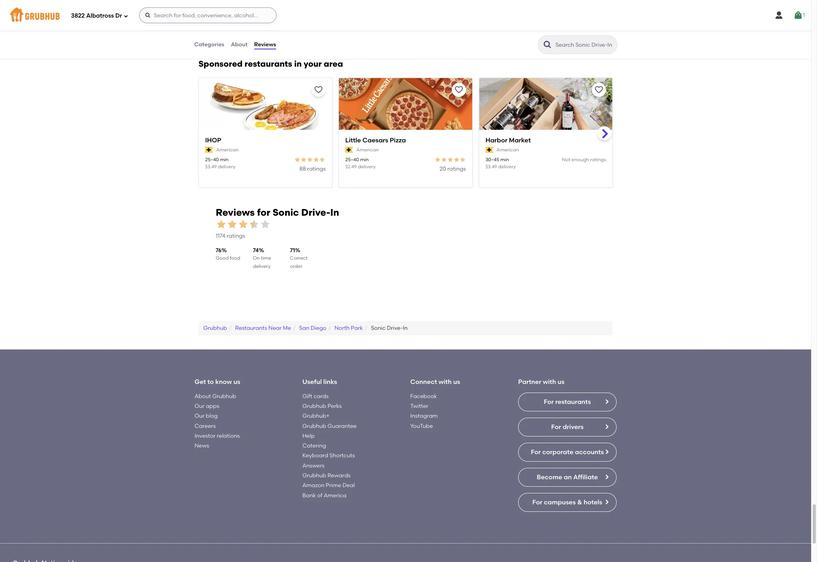 Task type: describe. For each thing, give the bounding box(es) containing it.
1 will from the left
[[224, 29, 232, 35]]

ihop logo image
[[199, 78, 332, 144]]

us for connect with us
[[453, 378, 460, 386]]

partner with us
[[518, 378, 565, 386]]

order inside 71 correct order
[[290, 264, 302, 269]]

at
[[255, 45, 260, 51]]

for restaurants link
[[518, 393, 617, 412]]

$3.49 for harbor market
[[486, 164, 497, 169]]

search icon image
[[543, 40, 553, 49]]

71 correct order
[[290, 247, 308, 269]]

market
[[509, 137, 531, 144]]

88
[[300, 165, 306, 172]]

to inside grubhub will share your name, email, order information, and order history with sonic, and this information will be subject to sonic terms and conditions and privacy policy . you can unsubscribe at any time using the unsubscribe link / instructions in the communications.
[[518, 29, 523, 35]]

our apps link
[[195, 403, 219, 410]]

caesars
[[363, 137, 388, 144]]

terms
[[540, 29, 556, 35]]

grubhub inside grubhub will share your name, email, order information, and order history with sonic, and this information will be subject to sonic terms and conditions and privacy policy . you can unsubscribe at any time using the unsubscribe link / instructions in the communications.
[[199, 29, 222, 35]]

terms and conditions link
[[540, 29, 597, 35]]

30–45 min $3.49 delivery
[[486, 157, 516, 169]]

privacy
[[199, 37, 218, 43]]

for for for drivers
[[552, 423, 561, 431]]

sonic drive-in
[[371, 325, 408, 332]]

0 vertical spatial for
[[399, 16, 406, 23]]

help
[[303, 433, 315, 440]]

gift cards grubhub perks grubhub+ grubhub guarantee help catering keyboard shortcuts answers grubhub rewards amazon prime deal bank of america
[[303, 393, 357, 499]]

$3.49 for ihop
[[205, 164, 217, 169]]

right image for for drivers
[[604, 424, 610, 430]]

careers
[[195, 423, 216, 430]]

links
[[324, 378, 337, 386]]

with inside grubhub will share your name, email, order information, and order history with sonic, and this information will be subject to sonic terms and conditions and privacy policy . you can unsubscribe at any time using the unsubscribe link / instructions in the communications.
[[394, 29, 405, 35]]

harbor market link
[[486, 136, 606, 145]]

25–40 for ihop
[[205, 157, 219, 163]]

near
[[269, 325, 282, 332]]

2 unsubscribe from the left
[[312, 45, 344, 51]]

1174
[[216, 233, 225, 240]]

2 will from the left
[[479, 29, 487, 35]]

corporate
[[543, 448, 574, 456]]

ratings right the enough
[[590, 157, 606, 163]]

email,
[[281, 29, 297, 35]]

subscription pass image for harbor market
[[486, 147, 494, 153]]

history
[[375, 29, 393, 35]]

privacy policy link
[[199, 37, 235, 43]]

rewards
[[328, 473, 351, 479]]

and left "offers"
[[370, 16, 381, 23]]

25–40 for little caesars pizza
[[346, 157, 359, 163]]

get
[[195, 378, 206, 386]]

america
[[324, 492, 347, 499]]

svg image inside 1 button
[[794, 11, 803, 20]]

american for little caesars pizza
[[357, 147, 379, 153]]

using
[[286, 45, 300, 51]]

1 save this restaurant button from the left
[[312, 83, 326, 97]]

1 horizontal spatial svg image
[[775, 11, 784, 20]]

and down updates
[[348, 29, 358, 35]]

restaurants for for
[[556, 398, 591, 406]]

relations
[[217, 433, 240, 440]]

be
[[489, 29, 496, 35]]

would
[[215, 16, 231, 23]]

conditions
[[569, 29, 597, 35]]

american for harbor market
[[497, 147, 519, 153]]

2 vertical spatial to
[[208, 378, 214, 386]]

your for area
[[304, 59, 322, 69]]

sonic left would
[[199, 16, 213, 23]]

76
[[216, 247, 222, 254]]

grubhub+ link
[[303, 413, 330, 420]]

for restaurants
[[544, 398, 591, 406]]

investor relations link
[[195, 433, 240, 440]]

accounts
[[575, 448, 604, 456]]

1 our from the top
[[195, 403, 205, 410]]

sonic right park on the bottom left
[[371, 325, 386, 332]]

time inside grubhub will share your name, email, order information, and order history with sonic, and this information will be subject to sonic terms and conditions and privacy policy . you can unsubscribe at any time using the unsubscribe link / instructions in the communications.
[[273, 45, 285, 51]]

0 vertical spatial in
[[330, 207, 339, 218]]

for for for campuses & hotels
[[533, 499, 543, 506]]

not
[[562, 157, 571, 163]]

sponsored
[[199, 59, 243, 69]]

with right connect
[[439, 378, 452, 386]]

sonic up 71
[[273, 207, 299, 218]]

right image for become an affiliate
[[604, 474, 610, 480]]

catering link
[[303, 443, 326, 449]]

71
[[290, 247, 295, 254]]

gift
[[303, 393, 312, 400]]

can
[[210, 45, 220, 51]]

dr
[[115, 12, 122, 19]]

ratings for 1174 ratings
[[227, 233, 245, 240]]

reviews button
[[254, 31, 277, 59]]

grubhub perks link
[[303, 403, 342, 410]]

help link
[[303, 433, 315, 440]]

1 us from the left
[[234, 378, 240, 386]]

with right the partner
[[543, 378, 556, 386]]

save this restaurant button for harbor
[[592, 83, 606, 97]]

min for ihop
[[220, 157, 229, 163]]

1 button
[[794, 8, 805, 22]]

your for name,
[[250, 29, 261, 35]]

connect
[[411, 378, 437, 386]]

2 the from the left
[[398, 45, 407, 51]]

20 ratings
[[440, 165, 466, 172]]

1174 ratings
[[216, 233, 245, 240]]

grubhub down gift cards "link"
[[303, 403, 326, 410]]

become an affiliate link
[[518, 468, 617, 487]]

instagram
[[411, 413, 438, 420]]

for for for restaurants
[[544, 398, 554, 406]]

for for for corporate accounts
[[531, 448, 541, 456]]

0 horizontal spatial svg image
[[145, 12, 151, 18]]

information,
[[314, 29, 346, 35]]

30–45
[[486, 157, 500, 163]]

not enough ratings
[[562, 157, 606, 163]]

25–40 min $3.49 delivery
[[205, 157, 236, 169]]

perks
[[328, 403, 342, 410]]

name,
[[262, 29, 279, 35]]

save this restaurant image
[[595, 85, 604, 95]]

subscription pass image
[[346, 147, 353, 153]]

subject
[[497, 29, 516, 35]]

right image for for corporate accounts
[[604, 449, 610, 455]]

food
[[230, 256, 240, 261]]

harbor
[[486, 137, 508, 144]]

harbor market
[[486, 137, 531, 144]]

and right terms
[[557, 29, 568, 35]]

0 horizontal spatial in
[[294, 59, 302, 69]]

personalized
[[312, 16, 346, 23]]

north
[[335, 325, 350, 332]]

$2.49
[[346, 164, 357, 169]]

facebook link
[[411, 393, 437, 400]]

news
[[195, 443, 209, 449]]

grubhub down grubhub+
[[303, 423, 326, 430]]

keep
[[249, 16, 262, 23]]

products.
[[421, 16, 446, 23]]

right image for for restaurants
[[604, 399, 610, 405]]

guarantee
[[328, 423, 357, 430]]

san diego
[[299, 325, 327, 332]]

1 vertical spatial for
[[257, 207, 270, 218]]

little caesars pizza
[[346, 137, 406, 144]]

sonic,
[[407, 29, 423, 35]]

affiliate
[[574, 474, 598, 481]]

restaurants
[[235, 325, 267, 332]]

main navigation navigation
[[0, 0, 812, 31]]

about for about
[[231, 41, 248, 48]]

save this restaurant image for little caesars pizza
[[454, 85, 464, 95]]

20
[[440, 165, 446, 172]]

you
[[199, 45, 208, 51]]

order right 'email,'
[[298, 29, 313, 35]]

1
[[803, 12, 805, 18]]

blog
[[206, 413, 218, 420]]



Task type: locate. For each thing, give the bounding box(es) containing it.
for campuses & hotels link
[[518, 493, 617, 512]]

0 horizontal spatial restaurants
[[245, 59, 292, 69]]

1 horizontal spatial $3.49
[[486, 164, 497, 169]]

svg image right dr at top left
[[124, 14, 128, 18]]

0 vertical spatial restaurants
[[245, 59, 292, 69]]

delivery inside 25–40 min $2.49 delivery
[[358, 164, 376, 169]]

1 vertical spatial right image
[[604, 474, 610, 480]]

instagram link
[[411, 413, 438, 420]]

link
[[346, 45, 354, 51]]

right image inside for drivers link
[[604, 424, 610, 430]]

the down sonic,
[[398, 45, 407, 51]]

to right get
[[208, 378, 214, 386]]

0 horizontal spatial for
[[257, 207, 270, 218]]

communications.
[[408, 45, 454, 51]]

answers
[[303, 463, 325, 469]]

1 subscription pass image from the left
[[205, 147, 213, 153]]

grubhub left restaurants
[[203, 325, 227, 332]]

0 vertical spatial right image
[[604, 399, 610, 405]]

american up 25–40 min $3.49 delivery
[[216, 147, 239, 153]]

and left this
[[424, 29, 435, 35]]

1 vertical spatial restaurants
[[556, 398, 591, 406]]

$3.49 down 30–45
[[486, 164, 497, 169]]

for campuses & hotels
[[533, 499, 603, 506]]

order down correct on the top left of the page
[[290, 264, 302, 269]]

1 vertical spatial drive-
[[387, 325, 403, 332]]

0 horizontal spatial will
[[224, 29, 232, 35]]

0 horizontal spatial svg image
[[124, 14, 128, 18]]

subscription pass image
[[205, 147, 213, 153], [486, 147, 494, 153]]

informed
[[274, 16, 298, 23]]

your left area on the top left of page
[[304, 59, 322, 69]]

1 vertical spatial in
[[294, 59, 302, 69]]

save this restaurant button
[[312, 83, 326, 97], [452, 83, 466, 97], [592, 83, 606, 97]]

with left sonic,
[[394, 29, 405, 35]]

76 good food
[[216, 247, 240, 261]]

1 save this restaurant image from the left
[[314, 85, 324, 95]]

0 horizontal spatial the
[[302, 45, 310, 51]]

$3.49 inside 30–45 min $3.49 delivery
[[486, 164, 497, 169]]

delivery right the $2.49
[[358, 164, 376, 169]]

right image inside become an affiliate link
[[604, 474, 610, 480]]

know
[[215, 378, 232, 386]]

our up careers "link"
[[195, 413, 205, 420]]

1 horizontal spatial about
[[231, 41, 248, 48]]

for down partner with us
[[544, 398, 554, 406]]

0 horizontal spatial in
[[330, 207, 339, 218]]

ratings for 20 ratings
[[448, 165, 466, 172]]

right image inside for corporate accounts link
[[604, 449, 610, 455]]

1 vertical spatial right image
[[604, 449, 610, 455]]

categories button
[[194, 31, 225, 59]]

right image
[[604, 424, 610, 430], [604, 474, 610, 480]]

3 american from the left
[[497, 147, 519, 153]]

prime
[[326, 482, 341, 489]]

campuses
[[544, 499, 576, 506]]

for up 74
[[257, 207, 270, 218]]

svg image
[[794, 11, 803, 20], [145, 12, 151, 18]]

min for harbor market
[[501, 157, 509, 163]]

in
[[392, 45, 397, 51], [294, 59, 302, 69]]

1 horizontal spatial in
[[392, 45, 397, 51]]

grubhub up the privacy
[[199, 29, 222, 35]]

about grubhub our apps our blog careers investor relations news
[[195, 393, 240, 449]]

right image inside for restaurants link
[[604, 399, 610, 405]]

and right conditions
[[598, 29, 609, 35]]

1 horizontal spatial restaurants
[[556, 398, 591, 406]]

me
[[283, 325, 291, 332]]

ratings for 88 ratings
[[307, 165, 326, 172]]

1 vertical spatial to
[[518, 29, 523, 35]]

of
[[317, 492, 323, 499]]

us up the for restaurants
[[558, 378, 565, 386]]

25–40 up the $2.49
[[346, 157, 359, 163]]

0 horizontal spatial drive-
[[301, 207, 330, 218]]

3822
[[71, 12, 85, 19]]

albatross
[[86, 12, 114, 19]]

shortcuts
[[330, 453, 355, 459]]

1 horizontal spatial for
[[399, 16, 406, 23]]

time inside '74 on time delivery'
[[261, 256, 271, 261]]

1 min from the left
[[220, 157, 229, 163]]

1 horizontal spatial will
[[479, 29, 487, 35]]

1 horizontal spatial subscription pass image
[[486, 147, 494, 153]]

ihop
[[205, 137, 221, 144]]

drive-
[[301, 207, 330, 218], [387, 325, 403, 332]]

min inside 30–45 min $3.49 delivery
[[501, 157, 509, 163]]

with right informed
[[299, 16, 310, 23]]

ratings right 20 at the right top of the page
[[448, 165, 466, 172]]

us right connect
[[453, 378, 460, 386]]

1 $3.49 from the left
[[205, 164, 217, 169]]

2 min from the left
[[360, 157, 369, 163]]

harbor market logo image
[[479, 78, 613, 144]]

policy
[[219, 37, 235, 43]]

1 unsubscribe from the left
[[221, 45, 253, 51]]

their
[[407, 16, 419, 23]]

0 vertical spatial your
[[250, 29, 261, 35]]

delivery for little caesars pizza
[[358, 164, 376, 169]]

right image inside for campuses & hotels link
[[604, 499, 610, 505]]

the
[[302, 45, 310, 51], [398, 45, 407, 51]]

2 horizontal spatial min
[[501, 157, 509, 163]]

1 horizontal spatial your
[[304, 59, 322, 69]]

svg image left 1 button on the top
[[775, 11, 784, 20]]

our
[[195, 403, 205, 410], [195, 413, 205, 420]]

1 horizontal spatial time
[[273, 45, 285, 51]]

save this restaurant image
[[314, 85, 324, 95], [454, 85, 464, 95]]

3 save this restaurant button from the left
[[592, 83, 606, 97]]

little caesars pizza link
[[346, 136, 466, 145]]

deal
[[343, 482, 355, 489]]

1 horizontal spatial the
[[398, 45, 407, 51]]

min for little caesars pizza
[[360, 157, 369, 163]]

1 vertical spatial time
[[261, 256, 271, 261]]

1 horizontal spatial svg image
[[794, 11, 803, 20]]

delivery for harbor market
[[498, 164, 516, 169]]

delivery down the ihop
[[218, 164, 236, 169]]

us for partner with us
[[558, 378, 565, 386]]

unsubscribe down information,
[[312, 45, 344, 51]]

2 save this restaurant button from the left
[[452, 83, 466, 97]]

for left campuses
[[533, 499, 543, 506]]

in down history
[[392, 45, 397, 51]]

1 vertical spatial your
[[304, 59, 322, 69]]

american for ihop
[[216, 147, 239, 153]]

1 vertical spatial in
[[403, 325, 408, 332]]

right image
[[604, 399, 610, 405], [604, 449, 610, 455], [604, 499, 610, 505]]

us right the know on the bottom of page
[[234, 378, 240, 386]]

0 vertical spatial to
[[242, 16, 247, 23]]

reviews down name,
[[254, 41, 276, 48]]

0 horizontal spatial save this restaurant image
[[314, 85, 324, 95]]

grubhub rewards link
[[303, 473, 351, 479]]

twitter
[[411, 403, 429, 410]]

become
[[537, 474, 563, 481]]

1 vertical spatial our
[[195, 413, 205, 420]]

25–40 inside 25–40 min $3.49 delivery
[[205, 157, 219, 163]]

subscription pass image for ihop
[[205, 147, 213, 153]]

reviews inside button
[[254, 41, 276, 48]]

0 vertical spatial about
[[231, 41, 248, 48]]

your
[[250, 29, 261, 35], [304, 59, 322, 69]]

delivery inside 30–45 min $3.49 delivery
[[498, 164, 516, 169]]

2 right image from the top
[[604, 474, 610, 480]]

facebook
[[411, 393, 437, 400]]

1 horizontal spatial unsubscribe
[[312, 45, 344, 51]]

2 horizontal spatial american
[[497, 147, 519, 153]]

2 $3.49 from the left
[[486, 164, 497, 169]]

1 horizontal spatial drive-
[[387, 325, 403, 332]]

to right subject
[[518, 29, 523, 35]]

25–40 down the ihop
[[205, 157, 219, 163]]

subscription pass image up 30–45
[[486, 147, 494, 153]]

time right any
[[273, 45, 285, 51]]

delivery inside '74 on time delivery'
[[253, 264, 271, 269]]

our up our blog link
[[195, 403, 205, 410]]

74
[[253, 247, 259, 254]]

about for about grubhub our apps our blog careers investor relations news
[[195, 393, 211, 400]]

about inside about grubhub our apps our blog careers investor relations news
[[195, 393, 211, 400]]

san
[[299, 325, 310, 332]]

bank
[[303, 492, 316, 499]]

1 american from the left
[[216, 147, 239, 153]]

reviews for reviews
[[254, 41, 276, 48]]

2 horizontal spatial us
[[558, 378, 565, 386]]

1 horizontal spatial save this restaurant button
[[452, 83, 466, 97]]

1 vertical spatial about
[[195, 393, 211, 400]]

2 american from the left
[[357, 147, 379, 153]]

0 horizontal spatial american
[[216, 147, 239, 153]]

keyboard
[[303, 453, 328, 459]]

order down updates
[[360, 29, 374, 35]]

1 horizontal spatial to
[[242, 16, 247, 23]]

for left 'drivers'
[[552, 423, 561, 431]]

american down caesars on the left of page
[[357, 147, 379, 153]]

unsubscribe
[[221, 45, 253, 51], [312, 45, 344, 51]]

0 horizontal spatial your
[[250, 29, 261, 35]]

reviews up 1174 ratings
[[216, 207, 255, 218]]

1 the from the left
[[302, 45, 310, 51]]

1 right image from the top
[[604, 424, 610, 430]]

useful
[[303, 378, 322, 386]]

grubhub link
[[203, 325, 227, 332]]

2 subscription pass image from the left
[[486, 147, 494, 153]]

your down keep
[[250, 29, 261, 35]]

2 right image from the top
[[604, 449, 610, 455]]

/
[[356, 45, 359, 51]]

1 horizontal spatial american
[[357, 147, 379, 153]]

restaurants up 'drivers'
[[556, 398, 591, 406]]

0 vertical spatial time
[[273, 45, 285, 51]]

sonic left terms
[[524, 29, 539, 35]]

1 vertical spatial reviews
[[216, 207, 255, 218]]

0 horizontal spatial 25–40
[[205, 157, 219, 163]]

grubhub down the know on the bottom of page
[[212, 393, 236, 400]]

about inside button
[[231, 41, 248, 48]]

2 25–40 from the left
[[346, 157, 359, 163]]

sonic inside grubhub will share your name, email, order information, and order history with sonic, and this information will be subject to sonic terms and conditions and privacy policy . you can unsubscribe at any time using the unsubscribe link / instructions in the communications.
[[524, 29, 539, 35]]

delivery down on
[[253, 264, 271, 269]]

will left be
[[479, 29, 487, 35]]

delivery down 30–45
[[498, 164, 516, 169]]

0 horizontal spatial time
[[261, 256, 271, 261]]

restaurants for sponsored
[[245, 59, 292, 69]]

3 us from the left
[[558, 378, 565, 386]]

time right on
[[261, 256, 271, 261]]

youtube
[[411, 423, 433, 430]]

3 min from the left
[[501, 157, 509, 163]]

grubhub
[[199, 29, 222, 35], [203, 325, 227, 332], [212, 393, 236, 400], [303, 403, 326, 410], [303, 423, 326, 430], [303, 473, 326, 479]]

88 ratings
[[300, 165, 326, 172]]

$3.49 inside 25–40 min $3.49 delivery
[[205, 164, 217, 169]]

1 horizontal spatial in
[[403, 325, 408, 332]]

1 right image from the top
[[604, 399, 610, 405]]

1 25–40 from the left
[[205, 157, 219, 163]]

american
[[216, 147, 239, 153], [357, 147, 379, 153], [497, 147, 519, 153]]

restaurants down any
[[245, 59, 292, 69]]

0 horizontal spatial subscription pass image
[[205, 147, 213, 153]]

about down share on the top left of the page
[[231, 41, 248, 48]]

1 horizontal spatial 25–40
[[346, 157, 359, 163]]

right image for for campuses & hotels
[[604, 499, 610, 505]]

min down caesars on the left of page
[[360, 157, 369, 163]]

min
[[220, 157, 229, 163], [360, 157, 369, 163], [501, 157, 509, 163]]

0 vertical spatial reviews
[[254, 41, 276, 48]]

sonic drive-in link
[[371, 325, 408, 332]]

0 vertical spatial in
[[392, 45, 397, 51]]

for left corporate in the bottom of the page
[[531, 448, 541, 456]]

for drivers
[[552, 423, 584, 431]]

american down harbor market
[[497, 147, 519, 153]]

your inside grubhub will share your name, email, order information, and order history with sonic, and this information will be subject to sonic terms and conditions and privacy policy . you can unsubscribe at any time using the unsubscribe link / instructions in the communications.
[[250, 29, 261, 35]]

facebook twitter instagram youtube
[[411, 393, 438, 430]]

sonic would like to keep you informed with personalized updates and offers for their products.
[[199, 16, 447, 23]]

for corporate accounts link
[[518, 443, 617, 462]]

0 horizontal spatial $3.49
[[205, 164, 217, 169]]

0 vertical spatial right image
[[604, 424, 610, 430]]

grubhub inside about grubhub our apps our blog careers investor relations news
[[212, 393, 236, 400]]

us
[[234, 378, 240, 386], [453, 378, 460, 386], [558, 378, 565, 386]]

0 horizontal spatial unsubscribe
[[221, 45, 253, 51]]

$3.49 down the ihop
[[205, 164, 217, 169]]

min down the ihop
[[220, 157, 229, 163]]

1 horizontal spatial us
[[453, 378, 460, 386]]

youtube link
[[411, 423, 433, 430]]

ratings right 1174
[[227, 233, 245, 240]]

keyboard shortcuts link
[[303, 453, 355, 459]]

about
[[231, 41, 248, 48], [195, 393, 211, 400]]

subscription pass image down the ihop
[[205, 147, 213, 153]]

the right "using"
[[302, 45, 310, 51]]

Search for food, convenience, alcohol... search field
[[139, 7, 277, 23]]

little caesars pizza logo image
[[339, 78, 472, 144]]

save this restaurant button for little
[[452, 83, 466, 97]]

north park link
[[335, 325, 363, 332]]

you
[[263, 16, 273, 23]]

star icon image
[[294, 157, 301, 163], [301, 157, 307, 163], [307, 157, 313, 163], [313, 157, 320, 163], [320, 157, 326, 163], [320, 157, 326, 163], [435, 157, 441, 163], [441, 157, 447, 163], [447, 157, 454, 163], [454, 157, 460, 163], [460, 157, 466, 163], [460, 157, 466, 163], [216, 219, 227, 230], [227, 219, 238, 230], [238, 219, 249, 230], [249, 219, 260, 230], [249, 219, 260, 230], [260, 219, 271, 230]]

grubhub+
[[303, 413, 330, 420]]

enough
[[572, 157, 589, 163]]

amazon
[[303, 482, 325, 489]]

ratings
[[590, 157, 606, 163], [307, 165, 326, 172], [448, 165, 466, 172], [227, 233, 245, 240]]

grubhub down answers
[[303, 473, 326, 479]]

min inside 25–40 min $3.49 delivery
[[220, 157, 229, 163]]

2 horizontal spatial to
[[518, 29, 523, 35]]

min right 30–45
[[501, 157, 509, 163]]

hotels
[[584, 499, 603, 506]]

0 vertical spatial our
[[195, 403, 205, 410]]

2 us from the left
[[453, 378, 460, 386]]

0 horizontal spatial min
[[220, 157, 229, 163]]

1 horizontal spatial save this restaurant image
[[454, 85, 464, 95]]

0 horizontal spatial to
[[208, 378, 214, 386]]

in down "using"
[[294, 59, 302, 69]]

delivery inside 25–40 min $3.49 delivery
[[218, 164, 236, 169]]

reviews for reviews for sonic drive-in
[[216, 207, 255, 218]]

2 our from the top
[[195, 413, 205, 420]]

about up our apps link
[[195, 393, 211, 400]]

25–40 inside 25–40 min $2.49 delivery
[[346, 157, 359, 163]]

1 horizontal spatial min
[[360, 157, 369, 163]]

about button
[[231, 31, 248, 59]]

in inside grubhub will share your name, email, order information, and order history with sonic, and this information will be subject to sonic terms and conditions and privacy policy . you can unsubscribe at any time using the unsubscribe link / instructions in the communications.
[[392, 45, 397, 51]]

2 vertical spatial right image
[[604, 499, 610, 505]]

min inside 25–40 min $2.49 delivery
[[360, 157, 369, 163]]

svg image
[[775, 11, 784, 20], [124, 14, 128, 18]]

for left 'their'
[[399, 16, 406, 23]]

0 horizontal spatial us
[[234, 378, 240, 386]]

will up policy
[[224, 29, 232, 35]]

3 right image from the top
[[604, 499, 610, 505]]

2 horizontal spatial save this restaurant button
[[592, 83, 606, 97]]

right image right the affiliate
[[604, 474, 610, 480]]

apps
[[206, 403, 219, 410]]

delivery for ihop
[[218, 164, 236, 169]]

save this restaurant image for ihop
[[314, 85, 324, 95]]

reviews for sonic drive-in
[[216, 207, 339, 218]]

0 horizontal spatial about
[[195, 393, 211, 400]]

park
[[351, 325, 363, 332]]

2 save this restaurant image from the left
[[454, 85, 464, 95]]

to right like
[[242, 16, 247, 23]]

0 vertical spatial drive-
[[301, 207, 330, 218]]

Search Sonic Drive-In search field
[[555, 41, 615, 49]]

ratings right 88
[[307, 165, 326, 172]]

0 horizontal spatial save this restaurant button
[[312, 83, 326, 97]]

right image up accounts
[[604, 424, 610, 430]]

unsubscribe down .
[[221, 45, 253, 51]]



Task type: vqa. For each thing, say whether or not it's contained in the screenshot.
Rice, for Veggies,
no



